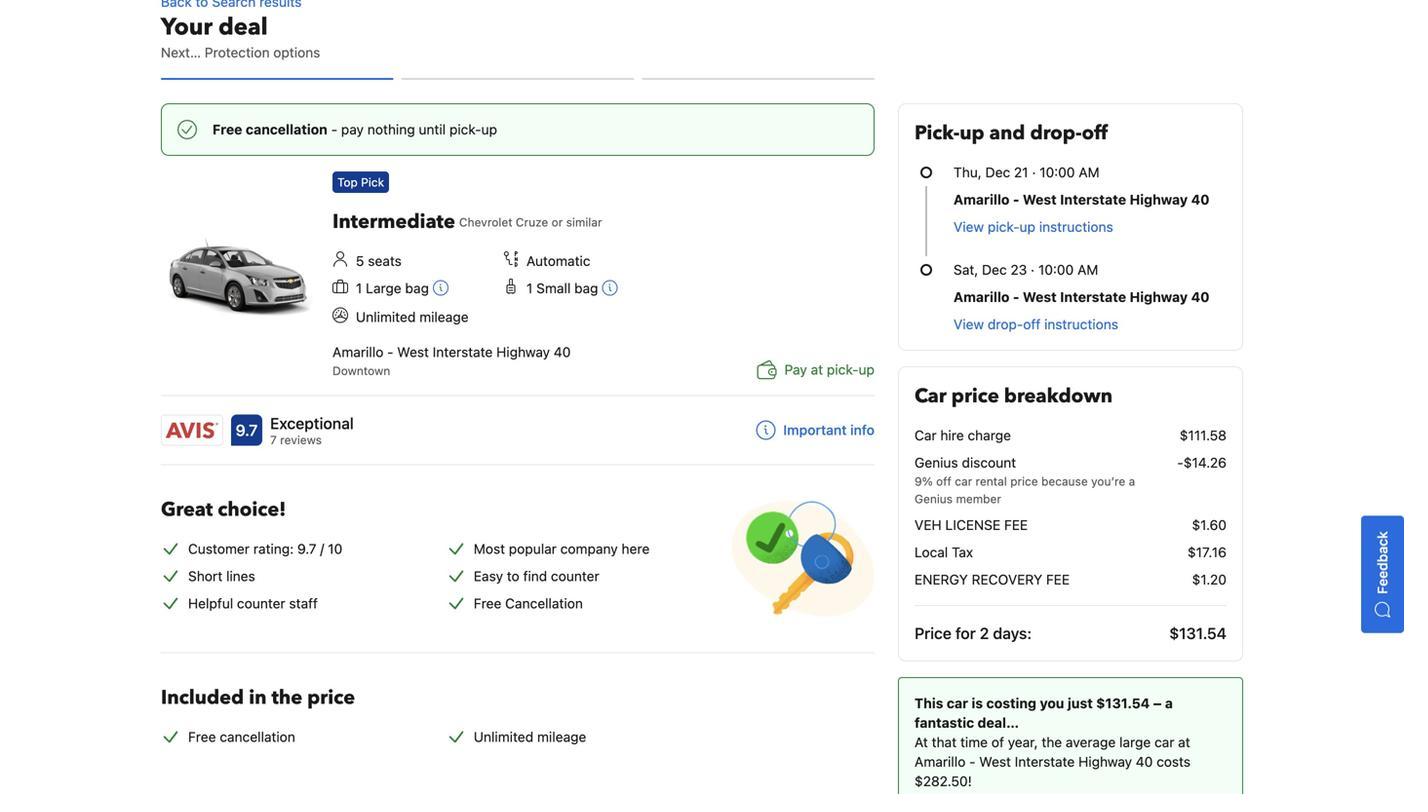 Task type: locate. For each thing, give the bounding box(es) containing it.
cancellation
[[246, 121, 328, 138], [220, 729, 295, 746]]

free down included
[[188, 729, 216, 746]]

1 horizontal spatial off
[[1023, 317, 1041, 333]]

·
[[1032, 164, 1036, 180], [1031, 262, 1035, 278]]

0 vertical spatial free
[[213, 121, 242, 138]]

chevrolet
[[459, 216, 513, 229]]

1 horizontal spatial the
[[1042, 735, 1062, 751]]

you're
[[1092, 475, 1126, 489]]

view drop-off instructions
[[954, 317, 1119, 333]]

at right pay
[[811, 362, 823, 378]]

price right in
[[307, 685, 355, 712]]

free
[[213, 121, 242, 138], [474, 596, 502, 612], [188, 729, 216, 746]]

exceptional 7 reviews
[[270, 414, 354, 447]]

off inside button
[[1023, 317, 1041, 333]]

0 vertical spatial unlimited
[[356, 309, 416, 325]]

dec
[[986, 164, 1011, 180], [982, 262, 1007, 278]]

thu, dec 21 · 10:00 am
[[954, 164, 1100, 180]]

year,
[[1008, 735, 1038, 751]]

instructions up breakdown
[[1045, 317, 1119, 333]]

most
[[474, 541, 505, 557]]

up right until
[[481, 121, 497, 138]]

at
[[915, 735, 928, 751]]

0 vertical spatial car
[[915, 383, 947, 410]]

2 view from the top
[[954, 317, 984, 333]]

view
[[954, 219, 984, 235], [954, 317, 984, 333]]

bag left tooltip arial label image
[[405, 280, 429, 297]]

your
[[161, 11, 213, 43]]

1 vertical spatial a
[[1165, 696, 1173, 712]]

car left is
[[947, 696, 969, 712]]

a right you're
[[1129, 475, 1136, 489]]

2 amarillo - west interstate highway 40 from the top
[[954, 289, 1210, 305]]

staff
[[289, 596, 318, 612]]

free for free cancellation
[[474, 596, 502, 612]]

$282.50!
[[915, 774, 972, 790]]

1 vertical spatial car
[[915, 428, 937, 444]]

amarillo up $282.50!
[[915, 754, 966, 771]]

9.7 left 7
[[236, 421, 258, 440]]

feedback button
[[1362, 516, 1405, 634]]

0 horizontal spatial unlimited mileage
[[356, 309, 469, 325]]

free down easy
[[474, 596, 502, 612]]

0 horizontal spatial pick-
[[450, 121, 481, 138]]

important info button
[[756, 421, 875, 440]]

free down "protection" at the left of page
[[213, 121, 242, 138]]

discount
[[962, 455, 1017, 471]]

0 horizontal spatial price
[[307, 685, 355, 712]]

genius down '9%'
[[915, 493, 953, 506]]

cancellation down in
[[220, 729, 295, 746]]

1 vertical spatial amarillo - west interstate highway 40
[[954, 289, 1210, 305]]

am for sat, dec 23 · 10:00 am
[[1078, 262, 1099, 278]]

off inside genius discount 9% off car rental price because you're a genius member
[[936, 475, 952, 489]]

1 vertical spatial pick-
[[988, 219, 1020, 235]]

the right year,
[[1042, 735, 1062, 751]]

west inside 'this car is costing you just $131.54 – a fantastic deal… at that time of year, the average large car at amarillo - west interstate highway 40 costs $282.50!'
[[980, 754, 1011, 771]]

a
[[1129, 475, 1136, 489], [1165, 696, 1173, 712]]

pick- inside button
[[988, 219, 1020, 235]]

1 car from the top
[[915, 383, 947, 410]]

1 vertical spatial instructions
[[1045, 317, 1119, 333]]

car up costs
[[1155, 735, 1175, 751]]

1 vertical spatial unlimited mileage
[[474, 729, 587, 746]]

1 horizontal spatial unlimited
[[474, 729, 534, 746]]

instructions
[[1040, 219, 1114, 235], [1045, 317, 1119, 333]]

view pick-up instructions
[[954, 219, 1114, 235]]

interstate down tooltip arial label image
[[433, 344, 493, 360]]

0 vertical spatial a
[[1129, 475, 1136, 489]]

off down sat, dec 23 · 10:00 am
[[1023, 317, 1041, 333]]

1 vertical spatial free
[[474, 596, 502, 612]]

1 vertical spatial genius
[[915, 493, 953, 506]]

0 vertical spatial drop-
[[1030, 120, 1082, 147]]

counter down lines
[[237, 596, 285, 612]]

- down 21
[[1013, 192, 1020, 208]]

0 horizontal spatial bag
[[405, 280, 429, 297]]

amarillo - west interstate highway 40 up view pick-up instructions
[[954, 192, 1210, 208]]

amarillo inside amarillo - west interstate highway 40 downtown
[[333, 344, 384, 360]]

deal…
[[978, 715, 1019, 732]]

1 amarillo - west interstate highway 40 from the top
[[954, 192, 1210, 208]]

0 vertical spatial price
[[952, 383, 1000, 410]]

mileage
[[420, 309, 469, 325], [537, 729, 587, 746]]

instructions up sat, dec 23 · 10:00 am
[[1040, 219, 1114, 235]]

drop- down 23
[[988, 317, 1023, 333]]

0 horizontal spatial off
[[936, 475, 952, 489]]

instructions inside button
[[1040, 219, 1114, 235]]

2 car from the top
[[915, 428, 937, 444]]

off up thu, dec 21 · 10:00 am at the top right
[[1082, 120, 1108, 147]]

interstate down year,
[[1015, 754, 1075, 771]]

car
[[955, 475, 973, 489], [947, 696, 969, 712], [1155, 735, 1175, 751]]

am right 23
[[1078, 262, 1099, 278]]

0 vertical spatial cancellation
[[246, 121, 328, 138]]

rating:
[[253, 541, 294, 557]]

included in the price
[[161, 685, 355, 712]]

for
[[956, 625, 976, 643]]

off right '9%'
[[936, 475, 952, 489]]

deal
[[219, 11, 268, 43]]

feedback
[[1375, 532, 1391, 595]]

2 vertical spatial free
[[188, 729, 216, 746]]

1 vertical spatial unlimited
[[474, 729, 534, 746]]

9.7 element
[[231, 415, 262, 446]]

highway inside amarillo - west interstate highway 40 downtown
[[497, 344, 550, 360]]

1 horizontal spatial counter
[[551, 568, 600, 585]]

tooltip arial label image
[[433, 280, 449, 296], [602, 280, 618, 296], [602, 280, 618, 296]]

0 vertical spatial the
[[272, 685, 303, 712]]

–
[[1154, 696, 1162, 712]]

free cancellation - pay nothing until pick-up
[[213, 121, 497, 138]]

2 vertical spatial off
[[936, 475, 952, 489]]

- left pay
[[331, 121, 338, 138]]

1 vertical spatial mileage
[[537, 729, 587, 746]]

· for 21
[[1032, 164, 1036, 180]]

· right 21
[[1032, 164, 1036, 180]]

1 horizontal spatial pick-
[[827, 362, 859, 378]]

1 horizontal spatial 1
[[527, 280, 533, 297]]

fee right license
[[1005, 517, 1028, 534]]

off
[[1082, 120, 1108, 147], [1023, 317, 1041, 333], [936, 475, 952, 489]]

free for free cancellation - pay nothing until pick-up
[[213, 121, 242, 138]]

view inside button
[[954, 317, 984, 333]]

1 1 from the left
[[356, 280, 362, 297]]

price up the car hire charge
[[952, 383, 1000, 410]]

0 vertical spatial 9.7
[[236, 421, 258, 440]]

energy
[[915, 572, 968, 588]]

0 horizontal spatial 9.7
[[236, 421, 258, 440]]

0 horizontal spatial fee
[[1005, 517, 1028, 534]]

pick- up 23
[[988, 219, 1020, 235]]

40 inside amarillo - west interstate highway 40 downtown
[[554, 344, 571, 360]]

0 horizontal spatial a
[[1129, 475, 1136, 489]]

at up costs
[[1179, 735, 1191, 751]]

counter down most popular company here
[[551, 568, 600, 585]]

0 vertical spatial $131.54
[[1170, 625, 1227, 643]]

0 vertical spatial unlimited mileage
[[356, 309, 469, 325]]

1 view from the top
[[954, 219, 984, 235]]

fee for veh license fee
[[1005, 517, 1028, 534]]

car up 'hire'
[[915, 383, 947, 410]]

instructions inside button
[[1045, 317, 1119, 333]]

2 horizontal spatial pick-
[[988, 219, 1020, 235]]

bag
[[405, 280, 429, 297], [575, 280, 598, 297]]

0 vertical spatial view
[[954, 219, 984, 235]]

drop-
[[1030, 120, 1082, 147], [988, 317, 1023, 333]]

1 horizontal spatial a
[[1165, 696, 1173, 712]]

customer
[[188, 541, 250, 557]]

1 horizontal spatial price
[[952, 383, 1000, 410]]

1 vertical spatial 10:00
[[1039, 262, 1074, 278]]

2 vertical spatial pick-
[[827, 362, 859, 378]]

1 bag from the left
[[405, 280, 429, 297]]

genius up '9%'
[[915, 455, 959, 471]]

$131.54 down $1.20
[[1170, 625, 1227, 643]]

hire
[[941, 428, 964, 444]]

pick-up and drop-off
[[915, 120, 1108, 147]]

easy
[[474, 568, 503, 585]]

amarillo up downtown
[[333, 344, 384, 360]]

car left 'hire'
[[915, 428, 937, 444]]

1 vertical spatial 9.7
[[297, 541, 317, 557]]

10:00 for 23
[[1039, 262, 1074, 278]]

0 vertical spatial counter
[[551, 568, 600, 585]]

2 1 from the left
[[527, 280, 533, 297]]

sat,
[[954, 262, 979, 278]]

5
[[356, 253, 364, 269]]

- down 23
[[1013, 289, 1020, 305]]

car up member
[[955, 475, 973, 489]]

cancellation for free cancellation - pay nothing until pick-up
[[246, 121, 328, 138]]

- inside amarillo - west interstate highway 40 downtown
[[387, 344, 394, 360]]

0 horizontal spatial unlimited
[[356, 309, 416, 325]]

10:00 right 23
[[1039, 262, 1074, 278]]

top
[[337, 176, 358, 189]]

2 bag from the left
[[575, 280, 598, 297]]

0 horizontal spatial $131.54
[[1097, 696, 1150, 712]]

0 vertical spatial 10:00
[[1040, 164, 1075, 180]]

west down of
[[980, 754, 1011, 771]]

0 vertical spatial fee
[[1005, 517, 1028, 534]]

to
[[507, 568, 520, 585]]

short lines
[[188, 568, 255, 585]]

west down the 1 large bag
[[397, 344, 429, 360]]

- down time
[[970, 754, 976, 771]]

cruze
[[516, 216, 548, 229]]

drop- right and
[[1030, 120, 1082, 147]]

0 vertical spatial am
[[1079, 164, 1100, 180]]

1 vertical spatial view
[[954, 317, 984, 333]]

view for view drop-off instructions
[[954, 317, 984, 333]]

1 horizontal spatial mileage
[[537, 729, 587, 746]]

0 vertical spatial car
[[955, 475, 973, 489]]

energy recovery fee
[[915, 572, 1070, 588]]

similar
[[566, 216, 602, 229]]

car hire charge
[[915, 428, 1011, 444]]

price right rental
[[1011, 475, 1038, 489]]

up up info
[[859, 362, 875, 378]]

a right – at the bottom right of the page
[[1165, 696, 1173, 712]]

bag right small
[[575, 280, 598, 297]]

dec left 23
[[982, 262, 1007, 278]]

0 horizontal spatial drop-
[[988, 317, 1023, 333]]

costs
[[1157, 754, 1191, 771]]

1 vertical spatial cancellation
[[220, 729, 295, 746]]

2 genius from the top
[[915, 493, 953, 506]]

$1.60
[[1192, 517, 1227, 534]]

cancellation left pay
[[246, 121, 328, 138]]

0 vertical spatial genius
[[915, 455, 959, 471]]

1 horizontal spatial fee
[[1046, 572, 1070, 588]]

1 vertical spatial fee
[[1046, 572, 1070, 588]]

pick- right until
[[450, 121, 481, 138]]

0 vertical spatial dec
[[986, 164, 1011, 180]]

1 vertical spatial off
[[1023, 317, 1041, 333]]

view for view pick-up instructions
[[954, 219, 984, 235]]

0 vertical spatial off
[[1082, 120, 1108, 147]]

1 vertical spatial $131.54
[[1097, 696, 1150, 712]]

tooltip arial label image for 1 large bag
[[433, 280, 449, 296]]

view inside button
[[954, 219, 984, 235]]

1 genius from the top
[[915, 455, 959, 471]]

the right in
[[272, 685, 303, 712]]

fee
[[1005, 517, 1028, 534], [1046, 572, 1070, 588]]

2 horizontal spatial price
[[1011, 475, 1038, 489]]

unlimited mileage
[[356, 309, 469, 325], [474, 729, 587, 746]]

1 vertical spatial at
[[1179, 735, 1191, 751]]

$131.54
[[1170, 625, 1227, 643], [1097, 696, 1150, 712]]

view down sat,
[[954, 317, 984, 333]]

dec for 21
[[986, 164, 1011, 180]]

1 for 1 small bag
[[527, 280, 533, 297]]

helpful
[[188, 596, 233, 612]]

up inside 'product card' group
[[859, 362, 875, 378]]

-
[[331, 121, 338, 138], [1013, 192, 1020, 208], [1013, 289, 1020, 305], [387, 344, 394, 360], [1178, 455, 1184, 471], [970, 754, 976, 771]]

10:00 right 21
[[1040, 164, 1075, 180]]

mileage inside 'product card' group
[[420, 309, 469, 325]]

1 vertical spatial ·
[[1031, 262, 1035, 278]]

1 vertical spatial dec
[[982, 262, 1007, 278]]

amarillo - west interstate highway 40 up view drop-off instructions
[[954, 289, 1210, 305]]

price
[[952, 383, 1000, 410], [1011, 475, 1038, 489], [307, 685, 355, 712]]

- up downtown
[[387, 344, 394, 360]]

$17.16
[[1188, 545, 1227, 561]]

1 vertical spatial am
[[1078, 262, 1099, 278]]

1 vertical spatial drop-
[[988, 317, 1023, 333]]

$131.54 left – at the bottom right of the page
[[1097, 696, 1150, 712]]

lines
[[226, 568, 255, 585]]

dec left 21
[[986, 164, 1011, 180]]

up up sat, dec 23 · 10:00 am
[[1020, 219, 1036, 235]]

helpful counter staff
[[188, 596, 318, 612]]

local tax
[[915, 545, 974, 561]]

9.7 left '/'
[[297, 541, 317, 557]]

0 vertical spatial instructions
[[1040, 219, 1114, 235]]

1 vertical spatial price
[[1011, 475, 1038, 489]]

0 horizontal spatial 1
[[356, 280, 362, 297]]

0 vertical spatial at
[[811, 362, 823, 378]]

fee right the recovery
[[1046, 572, 1070, 588]]

pick- inside 'product card' group
[[827, 362, 859, 378]]

pick
[[361, 176, 384, 189]]

amarillo - west interstate highway 40 for thu, dec 21 · 10:00 am
[[954, 192, 1210, 208]]

important
[[784, 422, 847, 438]]

pick- right pay
[[827, 362, 859, 378]]

price
[[915, 625, 952, 643]]

am right 21
[[1079, 164, 1100, 180]]

0 vertical spatial mileage
[[420, 309, 469, 325]]

west up view drop-off instructions
[[1023, 289, 1057, 305]]

amarillo - west interstate highway 40 for sat, dec 23 · 10:00 am
[[954, 289, 1210, 305]]

0 horizontal spatial at
[[811, 362, 823, 378]]

1 horizontal spatial unlimited mileage
[[474, 729, 587, 746]]

1 vertical spatial the
[[1042, 735, 1062, 751]]

1 left small
[[527, 280, 533, 297]]

1 left large
[[356, 280, 362, 297]]

thu,
[[954, 164, 982, 180]]

1
[[356, 280, 362, 297], [527, 280, 533, 297]]

drop- inside button
[[988, 317, 1023, 333]]

car
[[915, 383, 947, 410], [915, 428, 937, 444]]

1 horizontal spatial at
[[1179, 735, 1191, 751]]

23
[[1011, 262, 1027, 278]]

· right 23
[[1031, 262, 1035, 278]]

0 vertical spatial amarillo - west interstate highway 40
[[954, 192, 1210, 208]]

unlimited inside 'product card' group
[[356, 309, 416, 325]]

view up sat,
[[954, 219, 984, 235]]

0 horizontal spatial counter
[[237, 596, 285, 612]]

0 vertical spatial ·
[[1032, 164, 1036, 180]]

1 horizontal spatial bag
[[575, 280, 598, 297]]

customer rating 9.7 exceptional element
[[270, 412, 354, 435]]

0 horizontal spatial mileage
[[420, 309, 469, 325]]

2
[[980, 625, 989, 643]]

free cancellation
[[188, 729, 295, 746]]



Task type: vqa. For each thing, say whether or not it's contained in the screenshot.
the left pick-
yes



Task type: describe. For each thing, give the bounding box(es) containing it.
intermediate chevrolet cruze or similar
[[333, 209, 602, 236]]

charge
[[968, 428, 1011, 444]]

up inside view pick-up instructions button
[[1020, 219, 1036, 235]]

easy to find counter
[[474, 568, 600, 585]]

automatic
[[527, 253, 591, 269]]

info
[[851, 422, 875, 438]]

recovery
[[972, 572, 1043, 588]]

veh license fee
[[915, 517, 1028, 534]]

sat, dec 23 · 10:00 am
[[954, 262, 1099, 278]]

2 horizontal spatial off
[[1082, 120, 1108, 147]]

company
[[561, 541, 618, 557]]

am for thu, dec 21 · 10:00 am
[[1079, 164, 1100, 180]]

free for free cancellation
[[188, 729, 216, 746]]

a inside genius discount 9% off car rental price because you're a genius member
[[1129, 475, 1136, 489]]

until
[[419, 121, 446, 138]]

up left and
[[960, 120, 985, 147]]

small
[[537, 280, 571, 297]]

veh
[[915, 517, 942, 534]]

tooltip arial label image
[[433, 280, 449, 296]]

free cancellation
[[474, 596, 583, 612]]

highway inside 'this car is costing you just $131.54 – a fantastic deal… at that time of year, the average large car at amarillo - west interstate highway 40 costs $282.50!'
[[1079, 754, 1132, 771]]

of
[[992, 735, 1005, 751]]

most popular company here
[[474, 541, 650, 557]]

interstate up view drop-off instructions
[[1060, 289, 1127, 305]]

at inside 'product card' group
[[811, 362, 823, 378]]

$1.20
[[1193, 572, 1227, 588]]

west up view pick-up instructions
[[1023, 192, 1057, 208]]

average
[[1066, 735, 1116, 751]]

cancellation for free cancellation
[[220, 729, 295, 746]]

because
[[1042, 475, 1088, 489]]

popular
[[509, 541, 557, 557]]

unlimited mileage inside 'product card' group
[[356, 309, 469, 325]]

dec for 23
[[982, 262, 1007, 278]]

instructions for view drop-off instructions
[[1045, 317, 1119, 333]]

2 vertical spatial car
[[1155, 735, 1175, 751]]

you
[[1040, 696, 1065, 712]]

amarillo down sat,
[[954, 289, 1010, 305]]

interstate inside amarillo - west interstate highway 40 downtown
[[433, 344, 493, 360]]

7
[[270, 433, 277, 447]]

instructions for view pick-up instructions
[[1040, 219, 1114, 235]]

reviews
[[280, 433, 322, 447]]

$14.26
[[1184, 455, 1227, 471]]

in
[[249, 685, 267, 712]]

2 vertical spatial price
[[307, 685, 355, 712]]

top pick
[[337, 176, 384, 189]]

pay
[[341, 121, 364, 138]]

is
[[972, 696, 983, 712]]

exceptional
[[270, 414, 354, 433]]

next…
[[161, 44, 201, 60]]

west inside amarillo - west interstate highway 40 downtown
[[397, 344, 429, 360]]

$111.58
[[1180, 428, 1227, 444]]

protection
[[205, 44, 270, 60]]

9.7 inside 'product card' group
[[236, 421, 258, 440]]

seats
[[368, 253, 402, 269]]

downtown
[[333, 364, 390, 378]]

supplied by rc - avis image
[[162, 416, 222, 445]]

options
[[273, 44, 320, 60]]

cancellation
[[505, 596, 583, 612]]

time
[[961, 735, 988, 751]]

1 small bag
[[527, 280, 598, 297]]

that
[[932, 735, 957, 751]]

1 large bag
[[356, 280, 429, 297]]

great choice!
[[161, 497, 286, 524]]

1 horizontal spatial 9.7
[[297, 541, 317, 557]]

large
[[366, 280, 402, 297]]

nothing
[[368, 121, 415, 138]]

view drop-off instructions button
[[954, 315, 1119, 335]]

next page is protection options note
[[161, 43, 875, 62]]

interstate inside 'this car is costing you just $131.54 – a fantastic deal… at that time of year, the average large car at amarillo - west interstate highway 40 costs $282.50!'
[[1015, 754, 1075, 771]]

1 for 1 large bag
[[356, 280, 362, 297]]

tooltip arial label image for 1 small bag
[[602, 280, 618, 296]]

product card group
[[161, 164, 898, 449]]

$131.54 inside 'this car is costing you just $131.54 – a fantastic deal… at that time of year, the average large car at amarillo - west interstate highway 40 costs $282.50!'
[[1097, 696, 1150, 712]]

0 vertical spatial pick-
[[450, 121, 481, 138]]

9%
[[915, 475, 933, 489]]

1 vertical spatial car
[[947, 696, 969, 712]]

21
[[1014, 164, 1029, 180]]

license
[[946, 517, 1001, 534]]

genius discount 9% off car rental price because you're a genius member
[[915, 455, 1136, 506]]

breakdown
[[1004, 383, 1113, 410]]

at inside 'this car is costing you just $131.54 – a fantastic deal… at that time of year, the average large car at amarillo - west interstate highway 40 costs $282.50!'
[[1179, 735, 1191, 751]]

days:
[[993, 625, 1032, 643]]

- down $111.58
[[1178, 455, 1184, 471]]

- inside 'this car is costing you just $131.54 – a fantastic deal… at that time of year, the average large car at amarillo - west interstate highway 40 costs $282.50!'
[[970, 754, 976, 771]]

10
[[328, 541, 343, 557]]

· for 23
[[1031, 262, 1035, 278]]

important info
[[784, 422, 875, 438]]

tax
[[952, 545, 974, 561]]

0 horizontal spatial the
[[272, 685, 303, 712]]

bag for 1 large bag
[[405, 280, 429, 297]]

1 horizontal spatial drop-
[[1030, 120, 1082, 147]]

or
[[552, 216, 563, 229]]

5 seats
[[356, 253, 402, 269]]

amarillo down the 'thu,'
[[954, 192, 1010, 208]]

member
[[956, 493, 1002, 506]]

this car is costing you just $131.54 – a fantastic deal… at that time of year, the average large car at amarillo - west interstate highway 40 costs $282.50!
[[915, 696, 1191, 790]]

this
[[915, 696, 944, 712]]

pay
[[785, 362, 807, 378]]

view pick-up instructions button
[[954, 218, 1114, 237]]

pay at pick-up
[[785, 362, 875, 378]]

local
[[915, 545, 948, 561]]

40 inside 'this car is costing you just $131.54 – a fantastic deal… at that time of year, the average large car at amarillo - west interstate highway 40 costs $282.50!'
[[1136, 754, 1153, 771]]

included
[[161, 685, 244, 712]]

interstate up view pick-up instructions
[[1060, 192, 1127, 208]]

car inside genius discount 9% off car rental price because you're a genius member
[[955, 475, 973, 489]]

car for car hire charge
[[915, 428, 937, 444]]

car for car price breakdown
[[915, 383, 947, 410]]

short
[[188, 568, 223, 585]]

intermediate
[[333, 209, 455, 236]]

10:00 for 21
[[1040, 164, 1075, 180]]

bag for 1 small bag
[[575, 280, 598, 297]]

fantastic
[[915, 715, 975, 732]]

1 horizontal spatial $131.54
[[1170, 625, 1227, 643]]

choice!
[[218, 497, 286, 524]]

amarillo inside 'this car is costing you just $131.54 – a fantastic deal… at that time of year, the average large car at amarillo - west interstate highway 40 costs $282.50!'
[[915, 754, 966, 771]]

car price breakdown
[[915, 383, 1113, 410]]

fee for energy recovery fee
[[1046, 572, 1070, 588]]

a inside 'this car is costing you just $131.54 – a fantastic deal… at that time of year, the average large car at amarillo - west interstate highway 40 costs $282.50!'
[[1165, 696, 1173, 712]]

-$14.26
[[1178, 455, 1227, 471]]

1 vertical spatial counter
[[237, 596, 285, 612]]

the inside 'this car is costing you just $131.54 – a fantastic deal… at that time of year, the average large car at amarillo - west interstate highway 40 costs $282.50!'
[[1042, 735, 1062, 751]]

your deal next… protection options
[[161, 11, 320, 60]]

price inside genius discount 9% off car rental price because you're a genius member
[[1011, 475, 1038, 489]]

rental
[[976, 475, 1007, 489]]



